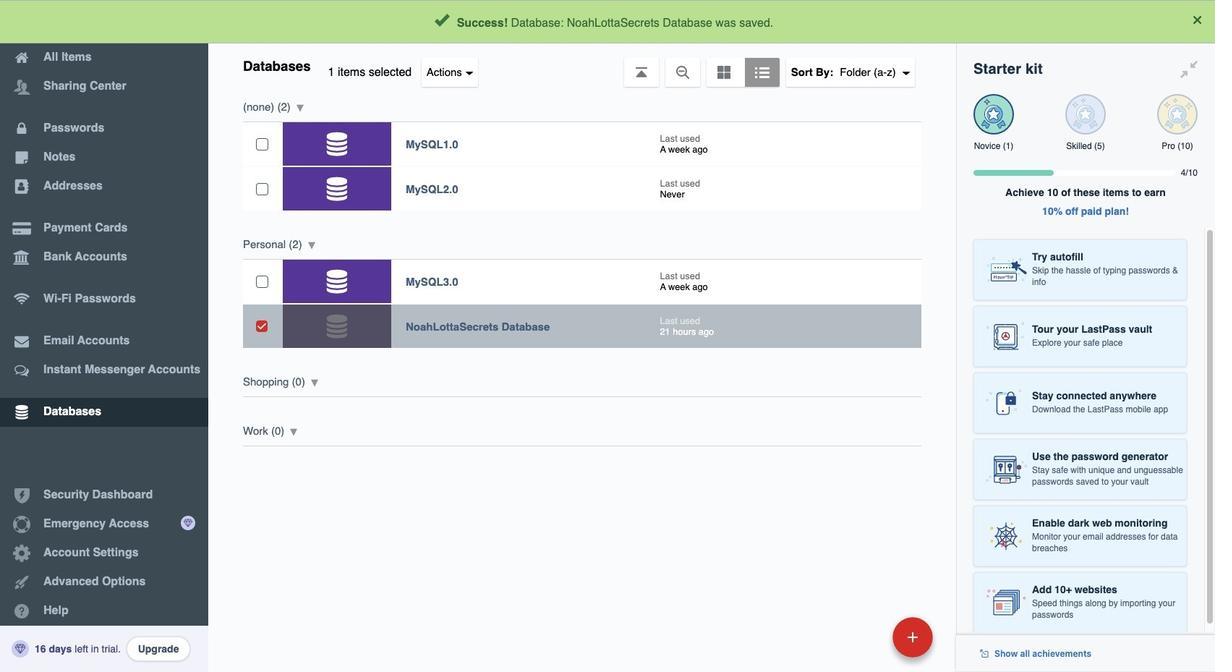 Task type: describe. For each thing, give the bounding box(es) containing it.
new item navigation
[[793, 613, 942, 672]]

new item element
[[793, 616, 938, 658]]

search my vault text field
[[349, 6, 927, 38]]



Task type: vqa. For each thing, say whether or not it's contained in the screenshot.
New item 'image'
no



Task type: locate. For each thing, give the bounding box(es) containing it.
Search search field
[[349, 6, 927, 38]]

main navigation navigation
[[0, 0, 208, 672]]

vault options navigation
[[208, 43, 956, 87]]

alert
[[0, 0, 1215, 43]]



